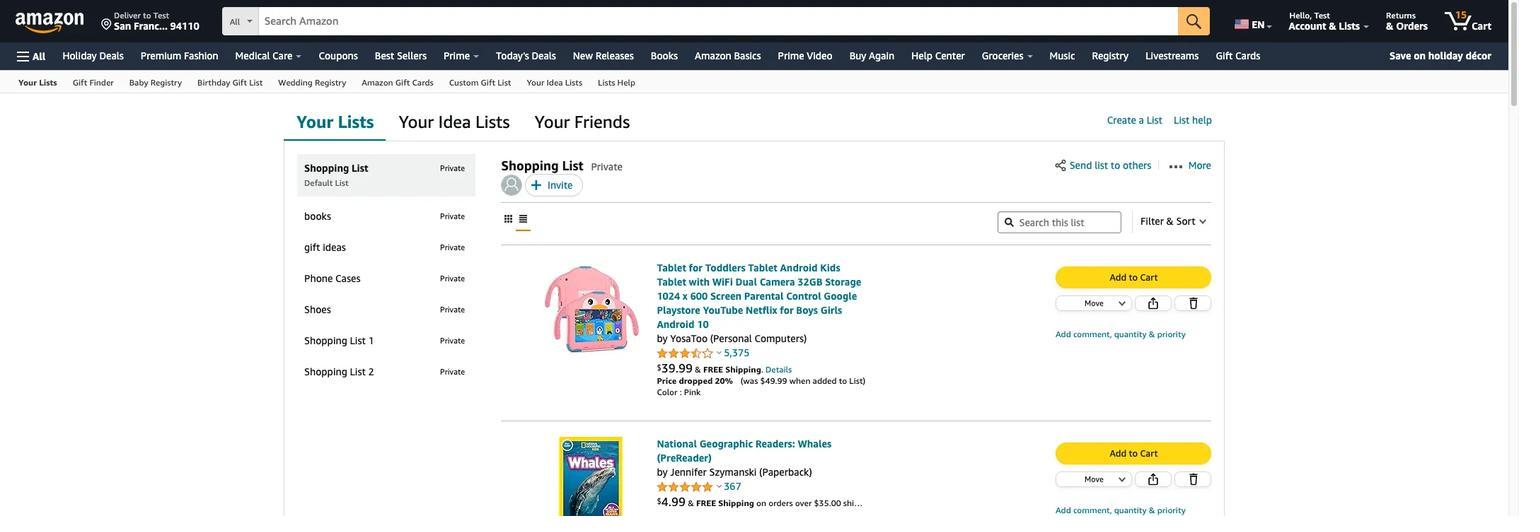 Task type: vqa. For each thing, say whether or not it's contained in the screenshot.
Shopping related to Shopping List
yes



Task type: locate. For each thing, give the bounding box(es) containing it.
2 add comment, quantity & priority link from the top
[[1056, 505, 1186, 516]]

shopping up 0 image
[[501, 158, 559, 173]]

1 vertical spatial by
[[657, 466, 668, 478]]

shipping for 39
[[725, 364, 761, 375]]

test inside the "deliver to test san franc... 94110‌"
[[153, 10, 169, 21]]

2 deals from the left
[[532, 50, 556, 62]]

sellers
[[397, 50, 427, 62]]

deliver to test san franc... 94110‌
[[114, 10, 199, 32]]

15
[[1456, 8, 1467, 21]]

0 vertical spatial add comment, quantity & priority
[[1056, 329, 1186, 340]]

gift inside 'link'
[[1216, 50, 1233, 62]]

your idea lists down 'today's deals' link at the top
[[527, 77, 582, 88]]

0 horizontal spatial deals
[[99, 50, 124, 62]]

. up $49.99
[[761, 364, 763, 375]]

national geographic readers: whales (prereader) image
[[544, 437, 639, 517]]

today's
[[496, 50, 529, 62]]

private for shopping list 2
[[440, 367, 465, 376]]

invite
[[548, 179, 573, 191]]

2 share submit from the top
[[1136, 473, 1171, 487]]

& inside $ 39 . 99 & free shipping . details price dropped 20% (was $49.99 when added to list) color                                                : pink
[[695, 364, 701, 375]]

1 horizontal spatial cards
[[1236, 50, 1261, 62]]

list help link
[[1174, 114, 1212, 126]]

5,375 link
[[724, 347, 750, 359]]

0 vertical spatial quantity
[[1114, 329, 1147, 340]]

your lists link for baby registry link
[[11, 71, 65, 93]]

holiday deals
[[63, 50, 124, 62]]

367
[[724, 481, 741, 493]]

gift left finder
[[73, 77, 87, 88]]

amazon.
[[888, 498, 921, 509]]

99 for 39
[[679, 361, 693, 376]]

$ up price
[[657, 363, 662, 372]]

1 vertical spatial $
[[657, 497, 662, 506]]

music
[[1050, 50, 1075, 62]]

(prereader)
[[657, 452, 712, 464]]

prime up custom
[[444, 50, 470, 62]]

$ inside $ 4 . 99 & free shipping on orders over $35.00  shipped by amazon.
[[657, 497, 662, 506]]

2 quantity from the top
[[1114, 505, 1147, 516]]

2 $ from the top
[[657, 497, 662, 506]]

0 vertical spatial free
[[703, 364, 723, 375]]

to inside $ 39 . 99 & free shipping . details price dropped 20% (was $49.99 when added to list) color                                                : pink
[[839, 376, 847, 386]]

1 vertical spatial add to cart link
[[1057, 444, 1211, 464]]

20%
[[715, 376, 733, 386]]

shopping down shoes
[[304, 335, 347, 347]]

your lists down all button
[[18, 77, 57, 88]]

on left orders
[[757, 498, 766, 509]]

prime inside 'link'
[[778, 50, 804, 62]]

free inside $ 39 . 99 & free shipping . details price dropped 20% (was $49.99 when added to list) color                                                : pink
[[703, 364, 723, 375]]

to inside the "deliver to test san franc... 94110‌"
[[143, 10, 151, 21]]

1 horizontal spatial for
[[780, 304, 794, 316]]

0 vertical spatial on
[[1414, 50, 1426, 62]]

2 add to cart from the top
[[1110, 448, 1158, 459]]

free up 20%
[[703, 364, 723, 375]]

help center
[[912, 50, 965, 62]]

2 vertical spatial by
[[876, 498, 885, 509]]

1 move from the top
[[1085, 299, 1104, 308]]

shopping for shopping list
[[501, 158, 559, 173]]

registry right music
[[1092, 50, 1129, 62]]

pink
[[684, 387, 701, 398]]

your lists inside tab list
[[297, 112, 374, 132]]

39
[[662, 361, 676, 376]]

filter & sort
[[1141, 215, 1196, 227]]

$ 4 . 99 & free shipping on orders over $35.00  shipped by amazon.
[[657, 495, 923, 510]]

1 horizontal spatial on
[[1414, 50, 1426, 62]]

navigation navigation
[[0, 0, 1509, 93]]

1 vertical spatial add comment, quantity & priority
[[1056, 505, 1186, 516]]

1 vertical spatial cart
[[1140, 272, 1158, 283]]

0 vertical spatial $
[[657, 363, 662, 372]]

1 horizontal spatial idea
[[547, 77, 563, 88]]

1 deals from the left
[[99, 50, 124, 62]]

1 vertical spatial android
[[657, 318, 695, 330]]

Move submit
[[1057, 297, 1131, 311], [1057, 473, 1131, 487]]

amazon for amazon gift cards
[[362, 77, 393, 88]]

create a list link
[[1107, 114, 1163, 126]]

a
[[1139, 114, 1144, 126]]

help left center
[[912, 50, 933, 62]]

Share submit
[[1136, 297, 1171, 311], [1136, 473, 1171, 487]]

tablet for toddlers tablet android kids tablet with wifi dual camera 32gb storage 1024 x 600 screen parental control google playstore youtube netflix for boys girls android 10 image
[[544, 261, 639, 357]]

1 vertical spatial shipping
[[718, 498, 754, 509]]

lists
[[1339, 20, 1360, 32], [39, 77, 57, 88], [565, 77, 582, 88], [598, 77, 615, 88], [338, 112, 374, 132], [476, 112, 510, 132]]

1 vertical spatial your lists
[[297, 112, 374, 132]]

on right save on the right top of page
[[1414, 50, 1426, 62]]

today's deals
[[496, 50, 556, 62]]

1 vertical spatial comment,
[[1073, 505, 1112, 516]]

video
[[807, 50, 833, 62]]

medical care
[[235, 50, 293, 62]]

help down releases on the top left of page
[[617, 77, 636, 88]]

add to cart link
[[1057, 268, 1211, 288], [1057, 444, 1211, 464]]

0 horizontal spatial for
[[689, 262, 703, 274]]

1 vertical spatial on
[[757, 498, 766, 509]]

2 add comment, quantity & priority from the top
[[1056, 505, 1186, 516]]

1 quantity from the top
[[1114, 329, 1147, 340]]

shopping
[[501, 158, 559, 173], [304, 162, 349, 174], [304, 335, 347, 347], [304, 366, 347, 378]]

registry for wedding registry
[[315, 77, 346, 88]]

1 vertical spatial your idea lists link
[[386, 103, 522, 142]]

shipping inside $ 39 . 99 & free shipping . details price dropped 20% (was $49.99 when added to list) color                                                : pink
[[725, 364, 761, 375]]

list
[[249, 77, 263, 88], [498, 77, 511, 88], [1147, 114, 1163, 126], [1174, 114, 1190, 126], [562, 158, 584, 173], [352, 162, 368, 174], [335, 178, 349, 188], [350, 335, 366, 347], [350, 366, 366, 378]]

android up 32gb
[[780, 262, 818, 274]]

2 vertical spatial cart
[[1140, 448, 1158, 459]]

buy again
[[850, 50, 895, 62]]

returns
[[1386, 10, 1416, 21]]

0 vertical spatial share submit
[[1136, 297, 1171, 311]]

your lists link for your friends link
[[284, 103, 386, 142]]

add comment, quantity & priority for 4
[[1056, 505, 1186, 516]]

0 vertical spatial add to cart
[[1110, 272, 1158, 283]]

your down wedding registry
[[297, 112, 333, 132]]

1 $ from the top
[[657, 363, 662, 372]]

your friends
[[535, 112, 630, 132]]

amazon down best
[[362, 77, 393, 88]]

1 vertical spatial add comment, quantity & priority link
[[1056, 505, 1186, 516]]

0 vertical spatial move submit
[[1057, 297, 1131, 311]]

add to cart link for 39
[[1057, 268, 1211, 288]]

free
[[703, 364, 723, 375], [696, 498, 716, 509]]

shoes
[[304, 304, 331, 316]]

your idea lists link down 'today's deals' link at the top
[[519, 71, 590, 93]]

1 vertical spatial your idea lists
[[399, 112, 510, 132]]

yosatoo
[[670, 333, 708, 345]]

1 vertical spatial quantity
[[1114, 505, 1147, 516]]

netflix
[[746, 304, 777, 316]]

add to cart for 4
[[1110, 448, 1158, 459]]

0 vertical spatial add comment, quantity & priority link
[[1056, 329, 1186, 340]]

price
[[657, 376, 677, 386]]

registry
[[1092, 50, 1129, 62], [151, 77, 182, 88], [315, 77, 346, 88]]

2 add to cart link from the top
[[1057, 444, 1211, 464]]

1 vertical spatial 99
[[672, 495, 686, 510]]

2 horizontal spatial registry
[[1092, 50, 1129, 62]]

1 horizontal spatial test
[[1314, 10, 1330, 21]]

1 vertical spatial your lists link
[[284, 103, 386, 142]]

youtube
[[703, 304, 743, 316]]

0 horizontal spatial help
[[617, 77, 636, 88]]

1 comment, from the top
[[1073, 329, 1112, 340]]

premium fashion link
[[132, 46, 227, 66]]

. down jennifer
[[669, 495, 672, 510]]

all up "medical"
[[230, 16, 240, 27]]

amazon gift cards
[[362, 77, 434, 88]]

lists right hello, test
[[1339, 20, 1360, 32]]

comment,
[[1073, 329, 1112, 340], [1073, 505, 1112, 516]]

0 vertical spatial for
[[689, 262, 703, 274]]

2 prime from the left
[[778, 50, 804, 62]]

| image
[[1158, 160, 1159, 170]]

idea down 'today's deals' link at the top
[[547, 77, 563, 88]]

1 vertical spatial free
[[696, 498, 716, 509]]

android
[[780, 262, 818, 274], [657, 318, 695, 330]]

0 vertical spatial move
[[1085, 299, 1104, 308]]

prime video
[[778, 50, 833, 62]]

99 inside $ 39 . 99 & free shipping . details price dropped 20% (was $49.99 when added to list) color                                                : pink
[[679, 361, 693, 376]]

search image
[[1005, 218, 1014, 227]]

0 horizontal spatial your lists
[[18, 77, 57, 88]]

0 vertical spatial cards
[[1236, 50, 1261, 62]]

1024
[[657, 290, 680, 302]]

1 share submit from the top
[[1136, 297, 1171, 311]]

0 vertical spatial idea
[[547, 77, 563, 88]]

when
[[790, 376, 811, 386]]

private for gift ideas
[[440, 243, 465, 252]]

readers:
[[756, 438, 795, 450]]

deals for holiday deals
[[99, 50, 124, 62]]

for
[[689, 262, 703, 274], [780, 304, 794, 316]]

cards down en
[[1236, 50, 1261, 62]]

99 for 4
[[672, 495, 686, 510]]

0 horizontal spatial prime
[[444, 50, 470, 62]]

comment, for 39
[[1073, 329, 1112, 340]]

1 vertical spatial move submit
[[1057, 473, 1131, 487]]

1 move submit from the top
[[1057, 297, 1131, 311]]

gift down 'en' link
[[1216, 50, 1233, 62]]

shopping down shopping list 1
[[304, 366, 347, 378]]

99 right 4
[[672, 495, 686, 510]]

0 vertical spatial all
[[230, 16, 240, 27]]

shopping up the default
[[304, 162, 349, 174]]

your idea lists link down custom
[[386, 103, 522, 142]]

0 vertical spatial add to cart link
[[1057, 268, 1211, 288]]

$ down (prereader)
[[657, 497, 662, 506]]

holiday
[[1429, 50, 1463, 62]]

600
[[690, 290, 708, 302]]

dropped
[[679, 376, 713, 386]]

prime left video
[[778, 50, 804, 62]]

2 move submit from the top
[[1057, 473, 1131, 487]]

gift right birthday
[[232, 77, 247, 88]]

test left the 94110‌
[[153, 10, 169, 21]]

1 horizontal spatial android
[[780, 262, 818, 274]]

0 horizontal spatial test
[[153, 10, 169, 21]]

99 right 39
[[679, 361, 693, 376]]

lists help link
[[590, 71, 643, 93]]

0 horizontal spatial on
[[757, 498, 766, 509]]

registry for baby registry
[[151, 77, 182, 88]]

lists down all button
[[39, 77, 57, 88]]

your lists link down wedding registry
[[284, 103, 386, 142]]

0 horizontal spatial android
[[657, 318, 695, 330]]

0 vertical spatial shipping
[[725, 364, 761, 375]]

basics
[[734, 50, 761, 62]]

1 vertical spatial for
[[780, 304, 794, 316]]

all down amazon image
[[33, 50, 46, 62]]

list down "medical"
[[249, 77, 263, 88]]

tab list
[[284, 103, 1225, 142]]

deals up finder
[[99, 50, 124, 62]]

1 test from the left
[[153, 10, 169, 21]]

1 vertical spatial share submit
[[1136, 473, 1171, 487]]

your lists inside navigation navigation
[[18, 77, 57, 88]]

lists down "new"
[[565, 77, 582, 88]]

coupons
[[319, 50, 358, 62]]

1 horizontal spatial your idea lists
[[527, 77, 582, 88]]

shopping for shopping list 1
[[304, 335, 347, 347]]

$
[[657, 363, 662, 372], [657, 497, 662, 506]]

1 horizontal spatial amazon
[[695, 50, 732, 62]]

. left 'dropped'
[[676, 361, 679, 376]]

1 vertical spatial amazon
[[362, 77, 393, 88]]

shipping inside $ 4 . 99 & free shipping on orders over $35.00  shipped by amazon.
[[718, 498, 754, 509]]

0 vertical spatial your idea lists
[[527, 77, 582, 88]]

2 priority from the top
[[1158, 505, 1186, 516]]

0 vertical spatial 99
[[679, 361, 693, 376]]

help
[[912, 50, 933, 62], [617, 77, 636, 88]]

baby registry link
[[122, 71, 190, 93]]

1 vertical spatial all
[[33, 50, 46, 62]]

1 horizontal spatial help
[[912, 50, 933, 62]]

today's deals link
[[488, 46, 565, 66]]

by left yosatoo
[[657, 333, 668, 345]]

best
[[375, 50, 394, 62]]

android down 'playstore'
[[657, 318, 695, 330]]

1 vertical spatial idea
[[438, 112, 471, 132]]

1 horizontal spatial your lists
[[297, 112, 374, 132]]

None submit
[[1178, 7, 1210, 35], [1176, 297, 1211, 311], [1176, 473, 1211, 487], [1178, 7, 1210, 35], [1176, 297, 1211, 311], [1176, 473, 1211, 487]]

1 vertical spatial priority
[[1158, 505, 1186, 516]]

2 comment, from the top
[[1073, 505, 1112, 516]]

returns & orders
[[1386, 10, 1428, 32]]

lists help
[[598, 77, 636, 88]]

quantity for 39
[[1114, 329, 1147, 340]]

1 add comment, quantity & priority link from the top
[[1056, 329, 1186, 340]]

private for shoes
[[440, 305, 465, 314]]

0 image
[[501, 175, 523, 196]]

amazon down the all search box
[[695, 50, 732, 62]]

0 vertical spatial priority
[[1158, 329, 1186, 340]]

1 horizontal spatial deals
[[532, 50, 556, 62]]

details link
[[766, 364, 792, 375]]

registry down premium
[[151, 77, 182, 88]]

en
[[1252, 18, 1265, 30]]

shipping up (was
[[725, 364, 761, 375]]

0 vertical spatial amazon
[[695, 50, 732, 62]]

10
[[697, 318, 709, 330]]

test right the hello,
[[1314, 10, 1330, 21]]

music link
[[1041, 46, 1084, 66]]

list right the default
[[335, 178, 349, 188]]

playstore
[[657, 304, 700, 316]]

your lists down wedding registry
[[297, 112, 374, 132]]

en link
[[1227, 4, 1278, 39]]

for up with at the left of the page
[[689, 262, 703, 274]]

1 horizontal spatial all
[[230, 16, 240, 27]]

priority for 39
[[1158, 329, 1186, 340]]

toddlers
[[705, 262, 746, 274]]

registry down coupons link
[[315, 77, 346, 88]]

free inside $ 4 . 99 & free shipping on orders over $35.00  shipped by amazon.
[[696, 498, 716, 509]]

1 add comment, quantity & priority from the top
[[1056, 329, 1186, 340]]

cards down sellers
[[412, 77, 434, 88]]

0 horizontal spatial amazon
[[362, 77, 393, 88]]

shipping down the 367
[[718, 498, 754, 509]]

1 vertical spatial move
[[1085, 475, 1104, 484]]

for left boys
[[780, 304, 794, 316]]

your lists link down all button
[[11, 71, 65, 93]]

4
[[662, 495, 669, 510]]

1 add to cart from the top
[[1110, 272, 1158, 283]]

hello,
[[1290, 10, 1312, 21]]

1 priority from the top
[[1158, 329, 1186, 340]]

add comment, quantity & priority link for 4
[[1056, 505, 1186, 516]]

list left help
[[1174, 114, 1190, 126]]

1 horizontal spatial prime
[[778, 50, 804, 62]]

1 horizontal spatial .
[[676, 361, 679, 376]]

2 move from the top
[[1085, 475, 1104, 484]]

gift right custom
[[481, 77, 496, 88]]

1 prime from the left
[[444, 50, 470, 62]]

$ inside $ 39 . 99 & free shipping . details price dropped 20% (was $49.99 when added to list) color                                                : pink
[[657, 363, 662, 372]]

0 vertical spatial by
[[657, 333, 668, 345]]

national geographic readers: whales (prereader) link
[[657, 438, 832, 464]]

(was
[[741, 376, 758, 386]]

0 horizontal spatial your lists link
[[11, 71, 65, 93]]

Search Amazon text field
[[259, 8, 1178, 35]]

0 horizontal spatial cards
[[412, 77, 434, 88]]

gift ideas
[[304, 241, 346, 253]]

1 horizontal spatial your lists link
[[284, 103, 386, 142]]

your lists heading
[[297, 112, 374, 132]]

2
[[368, 366, 374, 378]]

amazon for amazon basics
[[695, 50, 732, 62]]

fashion
[[184, 50, 218, 62]]

1 horizontal spatial registry
[[315, 77, 346, 88]]

0 vertical spatial your lists link
[[11, 71, 65, 93]]

priority for 4
[[1158, 505, 1186, 516]]

1 add to cart link from the top
[[1057, 268, 1211, 288]]

shopping inside shopping list default list
[[304, 162, 349, 174]]

on inside $ 4 . 99 & free shipping on orders over $35.00  shipped by amazon.
[[757, 498, 766, 509]]

by right the shipped
[[876, 498, 885, 509]]

baby registry
[[129, 77, 182, 88]]

list help
[[1174, 114, 1212, 126]]

0 horizontal spatial registry
[[151, 77, 182, 88]]

0 vertical spatial comment,
[[1073, 329, 1112, 340]]

books
[[651, 50, 678, 62]]

0 horizontal spatial idea
[[438, 112, 471, 132]]

gift for amazon gift cards
[[395, 77, 410, 88]]

idea down custom
[[438, 112, 471, 132]]

by inside "tablet for toddlers tablet android kids tablet with wifi dual camera 32gb storage 1024 x 600 screen parental control google playstore youtube netflix for boys girls android 10 by yosatoo (personal computers)"
[[657, 333, 668, 345]]

. for 4
[[669, 495, 672, 510]]

deals for today's deals
[[532, 50, 556, 62]]

more options image
[[1170, 165, 1182, 168]]

free down jennifer
[[696, 498, 716, 509]]

0 horizontal spatial .
[[669, 495, 672, 510]]

by down (prereader)
[[657, 466, 668, 478]]

1 vertical spatial help
[[617, 77, 636, 88]]

gift down best sellers link
[[395, 77, 410, 88]]

1 vertical spatial add to cart
[[1110, 448, 1158, 459]]

your idea lists down custom
[[399, 112, 510, 132]]

0 vertical spatial your lists
[[18, 77, 57, 88]]

deals right today's
[[532, 50, 556, 62]]

switch to list view image
[[520, 215, 528, 223]]

0 vertical spatial cart
[[1472, 20, 1492, 32]]

free for 4
[[696, 498, 716, 509]]

0 horizontal spatial all
[[33, 50, 46, 62]]

gift
[[1216, 50, 1233, 62], [73, 77, 87, 88], [232, 77, 247, 88], [395, 77, 410, 88], [481, 77, 496, 88]]



Task type: describe. For each thing, give the bounding box(es) containing it.
private for books
[[440, 212, 465, 221]]

tablet for toddlers tablet android kids tablet with wifi dual camera 32gb storage 1024 x 600 screen parental control google playstore youtube netflix for boys girls android 10 link
[[657, 262, 862, 330]]

buy
[[850, 50, 867, 62]]

$ for 4
[[657, 497, 662, 506]]

friends
[[574, 112, 630, 132]]

gift finder
[[73, 77, 114, 88]]

prime video link
[[770, 46, 841, 66]]

quantity for 4
[[1114, 505, 1147, 516]]

list right a
[[1147, 114, 1163, 126]]

help
[[1192, 114, 1212, 126]]

wedding registry
[[278, 77, 346, 88]]

medical care link
[[227, 46, 310, 66]]

wedding registry link
[[271, 71, 354, 93]]

private for phone cases
[[440, 274, 465, 283]]

releases
[[596, 50, 634, 62]]

phone
[[304, 272, 333, 284]]

premium fashion
[[141, 50, 218, 62]]

with
[[689, 276, 710, 288]]

tablet for toddlers tablet android kids tablet with wifi dual camera 32gb storage 1024 x 600 screen parental control google playstore youtube netflix for boys girls android 10 by yosatoo (personal computers)
[[657, 262, 862, 345]]

cart for 39
[[1140, 272, 1158, 283]]

amazon image
[[16, 13, 84, 34]]

add comment, quantity & priority for 39
[[1056, 329, 1186, 340]]

groceries link
[[974, 46, 1041, 66]]

kids
[[820, 262, 840, 274]]

by inside national geographic readers: whales (prereader) by jennifer szymanski (paperback)
[[657, 466, 668, 478]]

national
[[657, 438, 697, 450]]

idea inside navigation navigation
[[547, 77, 563, 88]]

gift for birthday gift list
[[232, 77, 247, 88]]

(personal
[[710, 333, 752, 345]]

books
[[304, 210, 331, 222]]

all button
[[11, 42, 52, 70]]

whales
[[798, 438, 832, 450]]

shipping for 4
[[718, 498, 754, 509]]

. for 39
[[676, 361, 679, 376]]

orders
[[1396, 20, 1428, 32]]

color
[[657, 387, 678, 398]]

books link
[[642, 46, 686, 66]]

comment, for 4
[[1073, 505, 1112, 516]]

more link
[[1170, 158, 1212, 173]]

holiday
[[63, 50, 97, 62]]

again
[[869, 50, 895, 62]]

lists down custom gift list
[[476, 112, 510, 132]]

move for 4
[[1085, 475, 1104, 484]]

1 vertical spatial cards
[[412, 77, 434, 88]]

geographic
[[700, 438, 753, 450]]

custom gift list
[[449, 77, 511, 88]]

prime for prime video
[[778, 50, 804, 62]]

amazon basics
[[695, 50, 761, 62]]

amazon basics link
[[686, 46, 770, 66]]

share submit for 39
[[1136, 297, 1171, 311]]

create a list
[[1107, 114, 1163, 126]]

free for 39
[[703, 364, 723, 375]]

google
[[824, 290, 857, 302]]

2 horizontal spatial .
[[761, 364, 763, 375]]

groceries
[[982, 50, 1024, 62]]

filter
[[1141, 215, 1164, 227]]

save
[[1390, 50, 1411, 62]]

care
[[273, 50, 293, 62]]

on inside navigation
[[1414, 50, 1426, 62]]

All search field
[[222, 7, 1210, 37]]

save on holiday décor link
[[1384, 47, 1497, 65]]

girls
[[821, 304, 842, 316]]

all inside search box
[[230, 16, 240, 27]]

& inside $ 4 . 99 & free shipping on orders over $35.00  shipped by amazon.
[[688, 498, 694, 509]]

your lists for your lists link for your friends link
[[297, 112, 374, 132]]

your friends link
[[522, 103, 642, 142]]

2 test from the left
[[1314, 10, 1330, 21]]

computers)
[[755, 333, 807, 345]]

list down today's
[[498, 77, 511, 88]]

your up shopping list on the top left of the page
[[535, 112, 570, 132]]

:
[[680, 387, 682, 398]]

move for 39
[[1085, 299, 1104, 308]]

add comment, quantity & priority link for 39
[[1056, 329, 1186, 340]]

lists up shopping list default list
[[338, 112, 374, 132]]

& inside returns & orders
[[1386, 20, 1394, 32]]

your idea lists inside navigation navigation
[[527, 77, 582, 88]]

birthday gift list link
[[190, 71, 271, 93]]

account
[[1289, 20, 1327, 32]]

x
[[683, 290, 688, 302]]

livestreams
[[1146, 50, 1199, 62]]

dual
[[736, 276, 757, 288]]

move submit for 4
[[1057, 473, 1131, 487]]

$ for 39
[[657, 363, 662, 372]]

shopping list
[[501, 158, 584, 173]]

amazon gift cards link
[[354, 71, 441, 93]]

lists down the new releases link
[[598, 77, 615, 88]]

cart inside navigation navigation
[[1472, 20, 1492, 32]]

$35.00
[[814, 498, 841, 509]]

all inside all button
[[33, 50, 46, 62]]

more
[[1189, 159, 1212, 171]]

décor
[[1466, 50, 1492, 62]]

your down 'today's deals' link at the top
[[527, 77, 544, 88]]

list down your lists heading
[[352, 162, 368, 174]]

shopping list heading
[[501, 158, 584, 173]]

0 horizontal spatial your idea lists
[[399, 112, 510, 132]]

list left 2
[[350, 366, 366, 378]]

deliver
[[114, 10, 141, 21]]

help center link
[[903, 46, 974, 66]]

shopping for shopping list 2
[[304, 366, 347, 378]]

control
[[786, 290, 821, 302]]

custom gift list link
[[441, 71, 519, 93]]

your down amazon gift cards on the left top of the page
[[399, 112, 434, 132]]

send list to others image
[[1054, 157, 1067, 174]]

registry link
[[1084, 46, 1137, 66]]

share submit for 4
[[1136, 473, 1171, 487]]

switch to grid view image
[[505, 215, 513, 223]]

list)
[[849, 376, 866, 386]]

add to cart for 39
[[1110, 272, 1158, 283]]

others
[[1123, 159, 1152, 171]]

0 vertical spatial android
[[780, 262, 818, 274]]

create
[[1107, 114, 1136, 126]]

Search this list search field
[[998, 212, 1122, 234]]

your lists for baby registry link your lists link
[[18, 77, 57, 88]]

list left 1
[[350, 335, 366, 347]]

default
[[304, 178, 333, 188]]

shopping for shopping list default list
[[304, 162, 349, 174]]

gift cards link
[[1208, 46, 1278, 66]]

livestreams link
[[1137, 46, 1208, 66]]

0 vertical spatial your idea lists link
[[519, 71, 590, 93]]

private for shopping list 1
[[440, 336, 465, 345]]

wedding
[[278, 77, 313, 88]]

your down all button
[[18, 77, 37, 88]]

gift
[[304, 241, 320, 253]]

over
[[795, 498, 812, 509]]

new
[[573, 50, 593, 62]]

new releases
[[573, 50, 634, 62]]

list up invite
[[562, 158, 584, 173]]

0 vertical spatial help
[[912, 50, 933, 62]]

account & lists
[[1289, 20, 1360, 32]]

add to cart link for 4
[[1057, 444, 1211, 464]]

new releases link
[[565, 46, 642, 66]]

gift for custom gift list
[[481, 77, 496, 88]]

tab list containing your lists
[[284, 103, 1225, 142]]

by inside $ 4 . 99 & free shipping on orders over $35.00  shipped by amazon.
[[876, 498, 885, 509]]

storage
[[825, 276, 862, 288]]

cards inside 'link'
[[1236, 50, 1261, 62]]

move submit for 39
[[1057, 297, 1131, 311]]

prime for prime
[[444, 50, 470, 62]]

parental
[[744, 290, 784, 302]]

center
[[935, 50, 965, 62]]

$49.99
[[760, 376, 787, 386]]

cart for 4
[[1140, 448, 1158, 459]]

gift cards
[[1216, 50, 1261, 62]]

& inside 'filter & sort' 'link'
[[1167, 215, 1174, 227]]

send list to others link
[[1054, 157, 1152, 174]]

shopping list default list
[[304, 162, 368, 188]]



